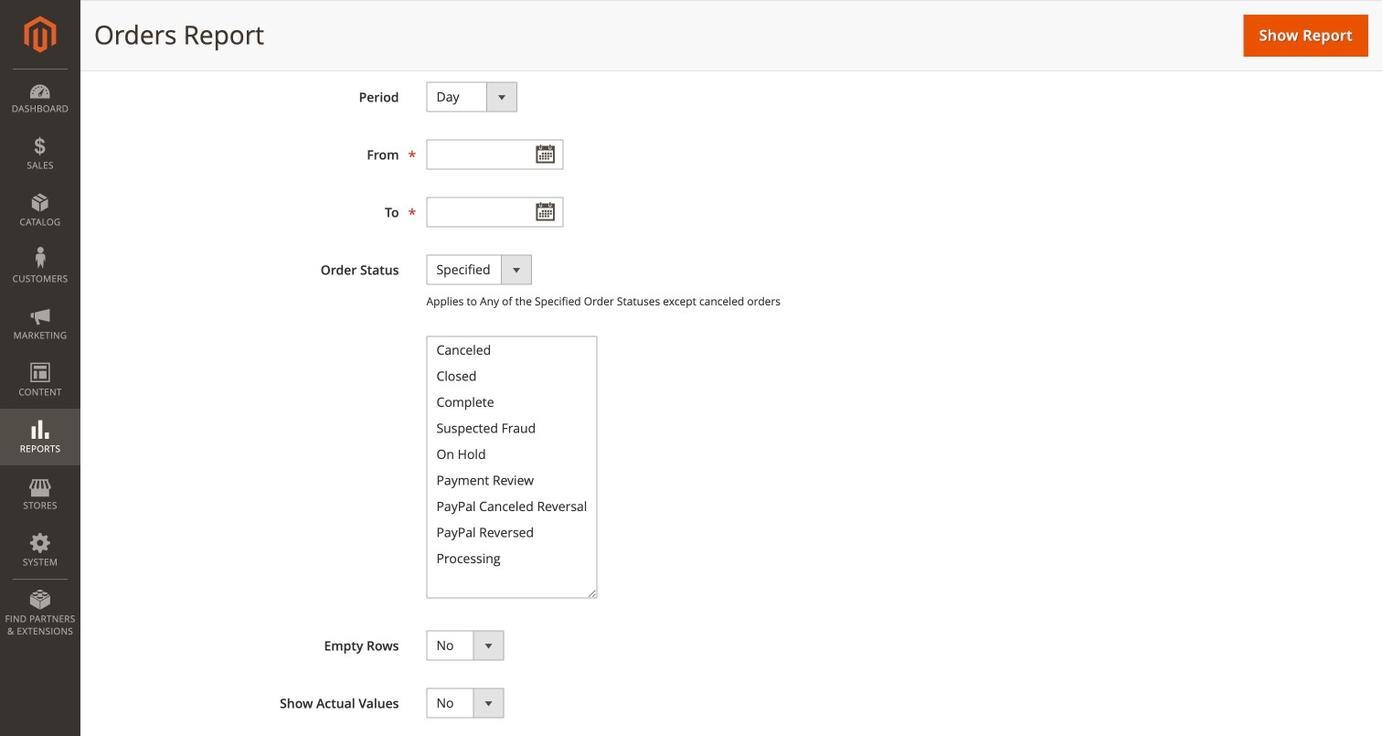 Task type: locate. For each thing, give the bounding box(es) containing it.
None text field
[[427, 139, 564, 170], [427, 197, 564, 227], [427, 139, 564, 170], [427, 197, 564, 227]]

menu bar
[[0, 69, 80, 647]]



Task type: describe. For each thing, give the bounding box(es) containing it.
magento admin panel image
[[24, 16, 56, 53]]



